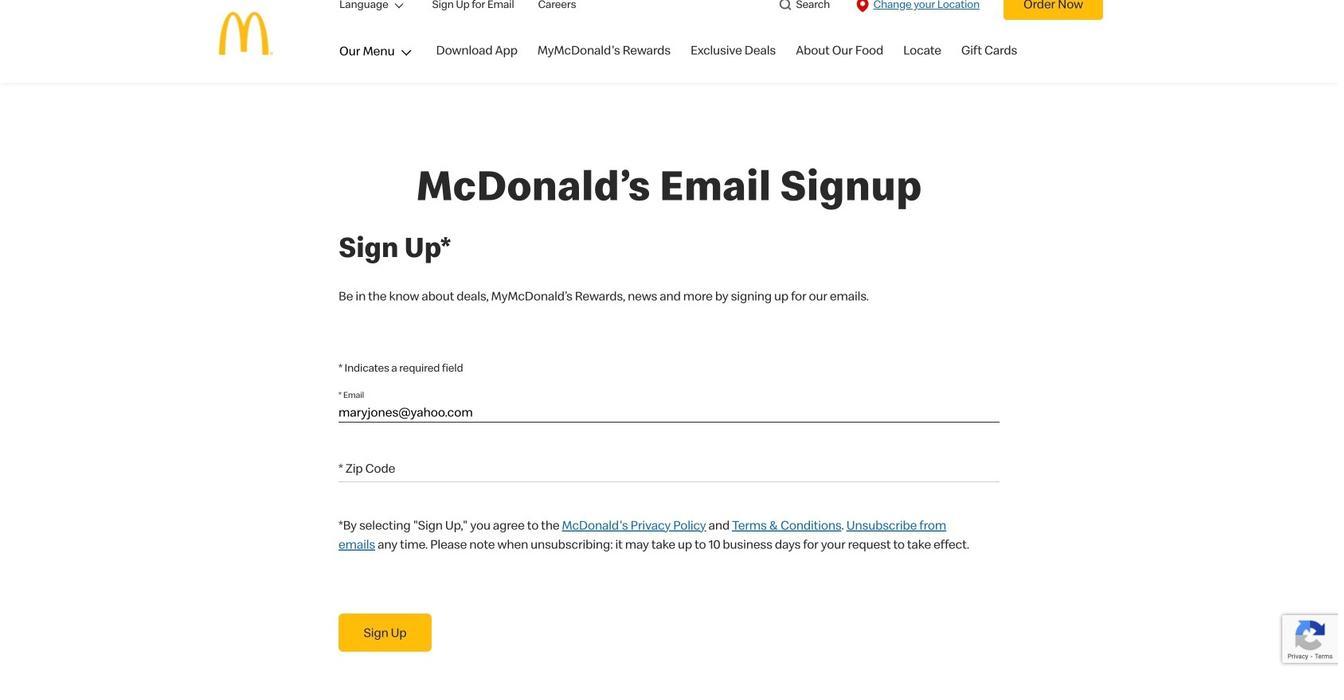 Task type: vqa. For each thing, say whether or not it's contained in the screenshot.
Instructions to locate App email image
no



Task type: locate. For each thing, give the bounding box(es) containing it.
0 vertical spatial arrow down image
[[391, 0, 403, 9]]

location image
[[854, 0, 871, 14]]

1 vertical spatial arrow down image
[[397, 50, 411, 56]]

arrow down image inside secondary element
[[391, 0, 403, 9]]

None text field
[[339, 396, 1000, 423], [339, 455, 1000, 483], [339, 396, 1000, 423], [339, 455, 1000, 483]]

arrow down image
[[391, 0, 403, 9], [397, 50, 411, 56]]



Task type: describe. For each thing, give the bounding box(es) containing it.
search image
[[777, 0, 794, 13]]

mcdonald's home image
[[203, 0, 289, 76]]

sign up for email element
[[329, 318, 1338, 669]]

secondary element
[[335, 0, 1135, 20]]



